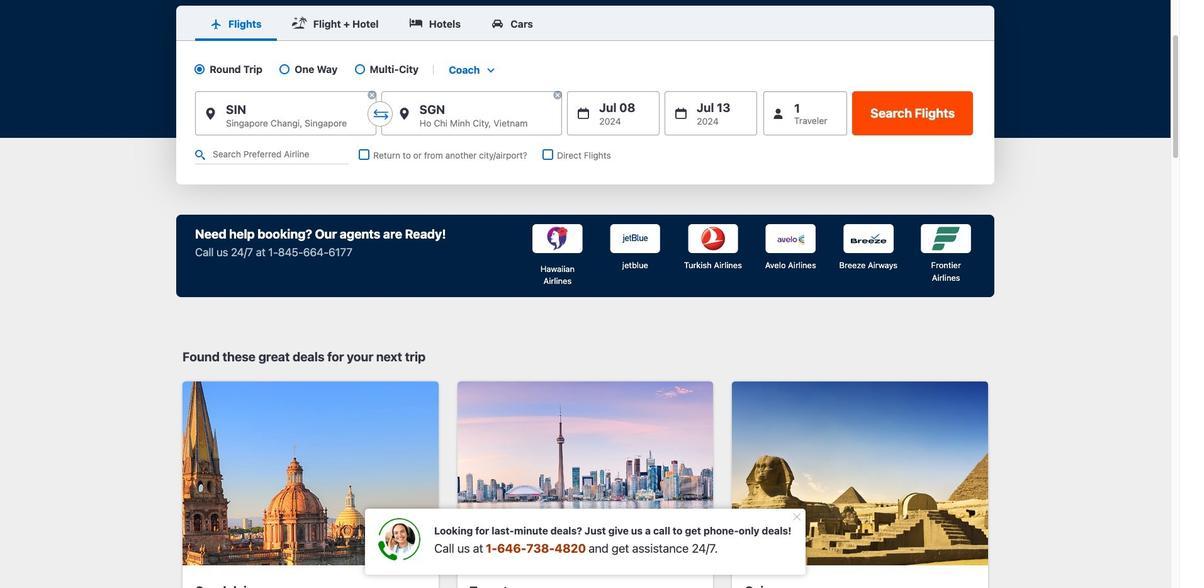 Task type: locate. For each thing, give the bounding box(es) containing it.
3 srt airline image from the left
[[688, 224, 739, 253]]

form
[[176, 5, 995, 185]]

this image is for cairo city image
[[733, 382, 989, 566]]

this image is for guadalajara city image
[[183, 382, 439, 566]]

1 horizontal spatial clear field image
[[553, 90, 563, 100]]

4 srt airline image from the left
[[766, 224, 816, 253]]

srt airline image
[[533, 224, 583, 253], [611, 224, 661, 253], [688, 224, 739, 253], [766, 224, 816, 253], [844, 224, 894, 253], [922, 224, 972, 253]]

None button
[[853, 91, 974, 135]]

0 horizontal spatial clear field image
[[367, 90, 377, 100]]

search widget tabs tab list
[[176, 5, 995, 41]]

None field
[[444, 63, 499, 76]]

search image
[[195, 150, 205, 160]]

1 srt airline image from the left
[[533, 224, 583, 253]]

clear field image
[[367, 90, 377, 100], [553, 90, 563, 100]]

5 srt airline image from the left
[[844, 224, 894, 253]]

this image is for toronto city image
[[458, 382, 714, 566]]

2 clear field image from the left
[[553, 90, 563, 100]]



Task type: vqa. For each thing, say whether or not it's contained in the screenshot.
button
yes



Task type: describe. For each thing, give the bounding box(es) containing it.
1 clear field image from the left
[[367, 90, 377, 100]]

call us at1-646-738-4820 image
[[378, 518, 420, 561]]

6 srt airline image from the left
[[922, 224, 972, 253]]

Search Preferred Airline text field
[[195, 146, 349, 164]]

2 srt airline image from the left
[[611, 224, 661, 253]]



